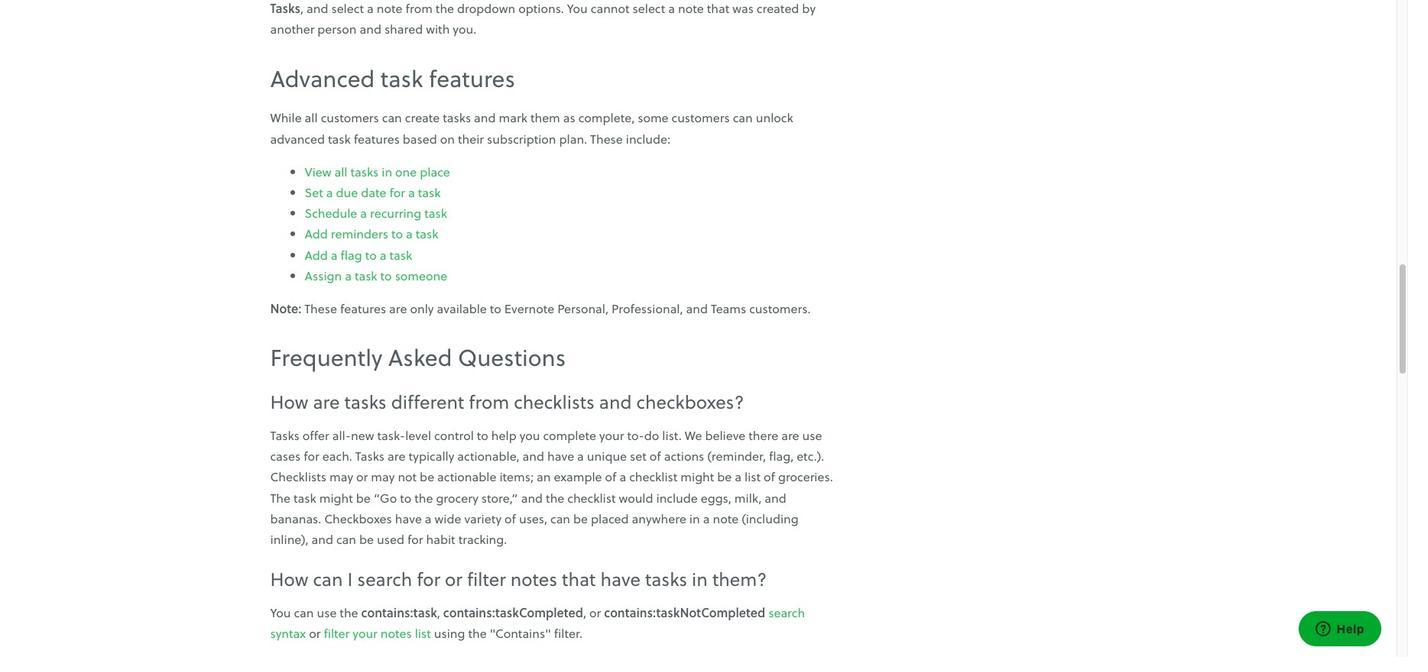 Task type: locate. For each thing, give the bounding box(es) containing it.
schedule
[[305, 204, 357, 222]]

2 horizontal spatial ,
[[583, 604, 586, 622]]

would
[[619, 489, 653, 507]]

can down checkboxes
[[336, 531, 356, 548]]

variety
[[464, 510, 502, 527]]

0 horizontal spatial tasks
[[270, 427, 300, 444]]

1 horizontal spatial list
[[745, 468, 761, 486]]

features
[[429, 62, 515, 94], [354, 130, 400, 147], [340, 300, 386, 317]]

for inside view all tasks in one place set a due date for a task schedule a recurring task add reminders to a task add a flag to a task assign a task to someone
[[389, 183, 405, 201]]

are left only
[[389, 300, 407, 317]]

0 horizontal spatial use
[[317, 604, 337, 622]]

1 select from the left
[[331, 0, 364, 17]]

1 horizontal spatial notes
[[511, 567, 557, 592]]

0 horizontal spatial all
[[305, 109, 318, 126]]

select right the cannot
[[633, 0, 665, 17]]

to
[[391, 225, 403, 243], [365, 246, 377, 263], [380, 267, 392, 284], [490, 300, 501, 317], [477, 427, 488, 444], [400, 489, 412, 507]]

1 horizontal spatial use
[[802, 427, 822, 444]]

1 vertical spatial you
[[270, 604, 291, 622]]

how can i search for or filter notes that have tasks in them?
[[270, 567, 767, 592]]

tasks
[[270, 427, 300, 444], [355, 447, 385, 465]]

you can use the contains:task , contains:taskcompleted , or contains:tasknotcompleted
[[270, 604, 765, 622]]

filter down tracking.
[[467, 567, 506, 592]]

1 horizontal spatial ,
[[437, 604, 440, 622]]

your up unique
[[599, 427, 624, 444]]

checklist down example
[[568, 489, 616, 507]]

due
[[336, 183, 358, 201]]

these down complete,
[[590, 130, 623, 147]]

0 vertical spatial filter
[[467, 567, 506, 592]]

habit
[[426, 531, 455, 548]]

2 vertical spatial features
[[340, 300, 386, 317]]

of down the flag,
[[764, 468, 775, 486]]

note up shared
[[377, 0, 403, 17]]

may down each.
[[330, 468, 353, 486]]

,
[[300, 0, 304, 17], [437, 604, 440, 622], [583, 604, 586, 622]]

1 vertical spatial have
[[395, 510, 422, 527]]

placed
[[591, 510, 629, 527]]

the inside , and select a note from the dropdown options. you cannot select a note that was created by another person and shared with you.
[[436, 0, 454, 17]]

0 vertical spatial you
[[567, 0, 588, 17]]

1 horizontal spatial these
[[590, 130, 623, 147]]

0 horizontal spatial note
[[377, 0, 403, 17]]

checklist down set
[[629, 468, 678, 486]]

for up recurring
[[389, 183, 405, 201]]

example
[[554, 468, 602, 486]]

1 horizontal spatial tasks
[[355, 447, 385, 465]]

2 horizontal spatial note
[[713, 510, 739, 527]]

how
[[270, 389, 308, 414], [270, 567, 308, 592]]

note down eggs,
[[713, 510, 739, 527]]

1 vertical spatial how
[[270, 567, 308, 592]]

have down complete
[[547, 447, 574, 465]]

complete
[[543, 427, 596, 444]]

a
[[367, 0, 374, 17], [668, 0, 675, 17], [326, 183, 333, 201], [408, 183, 415, 201], [360, 204, 367, 222], [406, 225, 413, 243], [331, 246, 338, 263], [380, 246, 386, 263], [345, 267, 352, 284], [577, 447, 584, 465], [620, 468, 626, 486], [735, 468, 742, 486], [425, 510, 432, 527], [703, 510, 710, 527]]

0 horizontal spatial from
[[406, 0, 433, 17]]

1 vertical spatial tasks
[[355, 447, 385, 465]]

0 horizontal spatial ,
[[300, 0, 304, 17]]

0 vertical spatial have
[[547, 447, 574, 465]]

be right not
[[420, 468, 434, 486]]

them
[[531, 109, 560, 126]]

or
[[356, 468, 368, 486], [445, 567, 462, 592], [589, 604, 601, 622], [309, 625, 321, 642]]

unlock
[[756, 109, 793, 126]]

note
[[377, 0, 403, 17], [678, 0, 704, 17], [713, 510, 739, 527]]

of right set
[[650, 447, 661, 465]]

all
[[305, 109, 318, 126], [334, 163, 347, 180]]

0 horizontal spatial these
[[304, 300, 337, 317]]

customers right some
[[672, 109, 730, 126]]

notes up you can use the contains:task , contains:taskcompleted , or contains:tasknotcompleted
[[511, 567, 557, 592]]

groceries.
[[778, 468, 833, 486]]

a right the cannot
[[668, 0, 675, 17]]

customers down the advanced
[[321, 109, 379, 126]]

tasks inside while all customers can create tasks and mark them as complete, some customers can unlock advanced task features based on their subscription plan. these include:
[[443, 109, 471, 126]]

the down an at the left bottom of page
[[546, 489, 564, 507]]

1 vertical spatial might
[[319, 489, 353, 507]]

shared
[[384, 20, 423, 38]]

have
[[547, 447, 574, 465], [395, 510, 422, 527], [600, 567, 641, 592]]

bananas.
[[270, 510, 321, 527]]

0 horizontal spatial list
[[415, 625, 431, 642]]

0 vertical spatial tasks
[[270, 427, 300, 444]]

all up due
[[334, 163, 347, 180]]

these
[[590, 130, 623, 147], [304, 300, 337, 317]]

the
[[270, 489, 290, 507]]

add down schedule on the top left of page
[[305, 225, 328, 243]]

options.
[[519, 0, 564, 17]]

1 horizontal spatial filter
[[467, 567, 506, 592]]

2 add from the top
[[305, 246, 328, 263]]

add up assign
[[305, 246, 328, 263]]

1 how from the top
[[270, 389, 308, 414]]

are up the offer
[[313, 389, 340, 414]]

a up reminders
[[360, 204, 367, 222]]

how down the inline),
[[270, 567, 308, 592]]

1 horizontal spatial your
[[599, 427, 624, 444]]

include
[[656, 489, 698, 507]]

frequently
[[270, 341, 382, 373]]

1 vertical spatial that
[[562, 567, 596, 592]]

1 horizontal spatial checklist
[[629, 468, 678, 486]]

a down one
[[408, 183, 415, 201]]

task-
[[377, 427, 405, 444]]

1 horizontal spatial select
[[633, 0, 665, 17]]

0 horizontal spatial notes
[[381, 625, 412, 642]]

a down eggs,
[[703, 510, 710, 527]]

syntax
[[270, 625, 306, 642]]

used
[[377, 531, 404, 548]]

tasks down new
[[355, 447, 385, 465]]

you up syntax
[[270, 604, 291, 622]]

from up help
[[469, 389, 509, 414]]

0 horizontal spatial customers
[[321, 109, 379, 126]]

0 horizontal spatial filter
[[324, 625, 350, 642]]

all for while
[[305, 109, 318, 126]]

in up the contains:tasknotcompleted
[[692, 567, 708, 592]]

1 vertical spatial add
[[305, 246, 328, 263]]

cannot
[[591, 0, 630, 17]]

1 horizontal spatial you
[[567, 0, 588, 17]]

to right "go
[[400, 489, 412, 507]]

available
[[437, 300, 487, 317]]

0 vertical spatial how
[[270, 389, 308, 414]]

advanced
[[270, 62, 375, 94]]

0 vertical spatial in
[[382, 163, 392, 180]]

all inside view all tasks in one place set a due date for a task schedule a recurring task add reminders to a task add a flag to a task assign a task to someone
[[334, 163, 347, 180]]

0 vertical spatial that
[[707, 0, 729, 17]]

1 add from the top
[[305, 225, 328, 243]]

might up checkboxes
[[319, 489, 353, 507]]

search syntax link
[[270, 604, 805, 643]]

(including
[[742, 510, 799, 527]]

in inside view all tasks in one place set a due date for a task schedule a recurring task add reminders to a task add a flag to a task assign a task to someone
[[382, 163, 392, 180]]

all inside while all customers can create tasks and mark them as complete, some customers can unlock advanced task features based on their subscription plan. these include:
[[305, 109, 318, 126]]

1 horizontal spatial may
[[371, 468, 395, 486]]

inline),
[[270, 531, 309, 548]]

to right available
[[490, 300, 501, 317]]

all for view
[[334, 163, 347, 180]]

all-
[[332, 427, 351, 444]]

0 vertical spatial add
[[305, 225, 328, 243]]

0 horizontal spatial checklist
[[568, 489, 616, 507]]

1 vertical spatial these
[[304, 300, 337, 317]]

0 vertical spatial features
[[429, 62, 515, 94]]

frequently asked questions
[[270, 341, 566, 373]]

0 horizontal spatial may
[[330, 468, 353, 486]]

from inside , and select a note from the dropdown options. you cannot select a note that was created by another person and shared with you.
[[406, 0, 433, 17]]

search syntax
[[270, 604, 805, 642]]

1 vertical spatial list
[[415, 625, 431, 642]]

that inside , and select a note from the dropdown options. you cannot select a note that was created by another person and shared with you.
[[707, 0, 729, 17]]

features down assign a task to someone link
[[340, 300, 386, 317]]

0 horizontal spatial that
[[562, 567, 596, 592]]

flag,
[[769, 447, 794, 465]]

the up 'with'
[[436, 0, 454, 17]]

how are tasks different from checklists and checkboxes?
[[270, 389, 744, 414]]

by
[[802, 0, 816, 17]]

0 horizontal spatial you
[[270, 604, 291, 622]]

and up to-
[[599, 389, 632, 414]]

0 vertical spatial checklist
[[629, 468, 678, 486]]

features up view all tasks in one place link
[[354, 130, 400, 147]]

2 vertical spatial in
[[692, 567, 708, 592]]

1 vertical spatial notes
[[381, 625, 412, 642]]

not
[[398, 468, 417, 486]]

date
[[361, 183, 386, 201]]

note left was
[[678, 0, 704, 17]]

an
[[537, 468, 551, 486]]

in down the include
[[689, 510, 700, 527]]

2 how from the top
[[270, 567, 308, 592]]

how for how are tasks different from checklists and checkboxes?
[[270, 389, 308, 414]]

mark
[[499, 109, 527, 126]]

features for task
[[429, 62, 515, 94]]

1 vertical spatial features
[[354, 130, 400, 147]]

0 vertical spatial use
[[802, 427, 822, 444]]

be left placed
[[573, 510, 588, 527]]

1 horizontal spatial note
[[678, 0, 704, 17]]

use up etc.).
[[802, 427, 822, 444]]

notes
[[511, 567, 557, 592], [381, 625, 412, 642]]

one
[[395, 163, 417, 180]]

tasks inside view all tasks in one place set a due date for a task schedule a recurring task add reminders to a task add a flag to a task assign a task to someone
[[351, 163, 379, 180]]

1 horizontal spatial that
[[707, 0, 729, 17]]

1 vertical spatial your
[[353, 625, 378, 642]]

1 horizontal spatial all
[[334, 163, 347, 180]]

and up their at the top of the page
[[474, 109, 496, 126]]

might down actions
[[681, 468, 714, 486]]

0 vertical spatial these
[[590, 130, 623, 147]]

wide
[[435, 510, 461, 527]]

0 vertical spatial notes
[[511, 567, 557, 592]]

and up person
[[307, 0, 328, 17]]

1 horizontal spatial search
[[769, 604, 805, 622]]

features down you. on the top
[[429, 62, 515, 94]]

0 vertical spatial your
[[599, 427, 624, 444]]

task down checklists
[[294, 489, 316, 507]]

0 horizontal spatial search
[[357, 567, 412, 592]]

1 vertical spatial from
[[469, 389, 509, 414]]

from up shared
[[406, 0, 433, 17]]

use up "filter your notes list" 'link'
[[317, 604, 337, 622]]

be up eggs,
[[717, 468, 732, 486]]

in inside "tasks offer all-new task-level control to help you complete your to-do list. we believe there are use cases for each. tasks are typically actionable, and have a unique set of actions (reminder, flag, etc.). checklists may or may not be actionable items; an example of a checklist might be a list of groceries. the task might be "go to the grocery store," and the checklist would include eggs, milk, and bananas. checkboxes have a wide variety of uses, can be placed anywhere in a note (including inline), and can be used for habit tracking."
[[689, 510, 700, 527]]

be
[[420, 468, 434, 486], [717, 468, 732, 486], [356, 489, 371, 507], [573, 510, 588, 527], [359, 531, 374, 548]]

0 vertical spatial from
[[406, 0, 433, 17]]

can left the create
[[382, 109, 402, 126]]

1 horizontal spatial have
[[547, 447, 574, 465]]

1 vertical spatial search
[[769, 604, 805, 622]]

assign a task to someone link
[[305, 267, 447, 285]]

cases
[[270, 447, 301, 465]]

filter
[[467, 567, 506, 592], [324, 625, 350, 642]]

1 horizontal spatial customers
[[672, 109, 730, 126]]

select up person
[[331, 0, 364, 17]]

a up advanced task features
[[367, 0, 374, 17]]

view
[[305, 163, 331, 180]]

these down assign
[[304, 300, 337, 317]]

have down placed
[[600, 567, 641, 592]]

person
[[318, 20, 357, 38]]

use inside "tasks offer all-new task-level control to help you complete your to-do list. we believe there are use cases for each. tasks are typically actionable, and have a unique set of actions (reminder, flag, etc.). checklists may or may not be actionable items; an example of a checklist might be a list of groceries. the task might be "go to the grocery store," and the checklist would include eggs, milk, and bananas. checkboxes have a wide variety of uses, can be placed anywhere in a note (including inline), and can be used for habit tracking."
[[802, 427, 822, 444]]

that up filter.
[[562, 567, 596, 592]]

for down habit
[[417, 567, 440, 592]]

may up "go
[[371, 468, 395, 486]]

2 horizontal spatial have
[[600, 567, 641, 592]]

0 vertical spatial might
[[681, 468, 714, 486]]

0 vertical spatial list
[[745, 468, 761, 486]]

task up view
[[328, 130, 351, 147]]

someone
[[395, 267, 447, 284]]

filter.
[[554, 625, 582, 642]]

0 vertical spatial all
[[305, 109, 318, 126]]

you left the cannot
[[567, 0, 588, 17]]

in
[[382, 163, 392, 180], [689, 510, 700, 527], [692, 567, 708, 592]]

there
[[749, 427, 778, 444]]

2 vertical spatial have
[[600, 567, 641, 592]]

search inside the search syntax
[[769, 604, 805, 622]]

search
[[357, 567, 412, 592], [769, 604, 805, 622]]

task inside "tasks offer all-new task-level control to help you complete your to-do list. we believe there are use cases for each. tasks are typically actionable, and have a unique set of actions (reminder, flag, etc.). checklists may or may not be actionable items; an example of a checklist might be a list of groceries. the task might be "go to the grocery store," and the checklist would include eggs, milk, and bananas. checkboxes have a wide variety of uses, can be placed anywhere in a note (including inline), and can be used for habit tracking."
[[294, 489, 316, 507]]

0 horizontal spatial select
[[331, 0, 364, 17]]

1 vertical spatial in
[[689, 510, 700, 527]]

professional,
[[612, 300, 683, 317]]

anywhere
[[632, 510, 686, 527]]

0 horizontal spatial might
[[319, 489, 353, 507]]

filter right syntax
[[324, 625, 350, 642]]

are up the flag,
[[781, 427, 799, 444]]

evernote
[[504, 300, 554, 317]]

1 vertical spatial all
[[334, 163, 347, 180]]

some
[[638, 109, 669, 126]]

task down place
[[418, 183, 441, 201]]

list up milk,
[[745, 468, 761, 486]]

tasks up the set a due date for a task link
[[351, 163, 379, 180]]

task inside while all customers can create tasks and mark them as complete, some customers can unlock advanced task features based on their subscription plan. these include:
[[328, 130, 351, 147]]

tasks
[[443, 109, 471, 126], [351, 163, 379, 180], [344, 389, 387, 414], [645, 567, 687, 592]]

list
[[745, 468, 761, 486], [415, 625, 431, 642]]

the
[[436, 0, 454, 17], [415, 489, 433, 507], [546, 489, 564, 507], [340, 604, 358, 622], [468, 625, 487, 642]]

tasks up cases at bottom left
[[270, 427, 300, 444]]

tasks up the contains:tasknotcompleted
[[645, 567, 687, 592]]

unique
[[587, 447, 627, 465]]



Task type: vqa. For each thing, say whether or not it's contained in the screenshot.
"Set a due date for a task" link
yes



Task type: describe. For each thing, give the bounding box(es) containing it.
questions
[[458, 341, 566, 373]]

schedule a recurring task link
[[305, 204, 447, 223]]

of left the uses,
[[505, 510, 516, 527]]

the down 'i'
[[340, 604, 358, 622]]

note: these features are only available to evernote personal, professional, and teams customers.
[[270, 300, 811, 317]]

while all customers can create tasks and mark them as complete, some customers can unlock advanced task features based on their subscription plan. these include:
[[270, 109, 793, 147]]

1 horizontal spatial might
[[681, 468, 714, 486]]

task up someone on the top left of page
[[390, 246, 412, 263]]

and inside while all customers can create tasks and mark them as complete, some customers can unlock advanced task features based on their subscription plan. these include:
[[474, 109, 496, 126]]

set
[[305, 183, 323, 201]]

or inside "tasks offer all-new task-level control to help you complete your to-do list. we believe there are use cases for each. tasks are typically actionable, and have a unique set of actions (reminder, flag, etc.). checklists may or may not be actionable items; an example of a checklist might be a list of groceries. the task might be "go to the grocery store," and the checklist would include eggs, milk, and bananas. checkboxes have a wide variety of uses, can be placed anywhere in a note (including inline), and can be used for habit tracking."
[[356, 468, 368, 486]]

you inside , and select a note from the dropdown options. you cannot select a note that was created by another person and shared with you.
[[567, 0, 588, 17]]

a up example
[[577, 447, 584, 465]]

contains:tasknotcompleted
[[604, 604, 765, 622]]

tasks offer all-new task-level control to help you complete your to-do list. we believe there are use cases for each. tasks are typically actionable, and have a unique set of actions (reminder, flag, etc.). checklists may or may not be actionable items; an example of a checklist might be a list of groceries. the task might be "go to the grocery store," and the checklist would include eggs, milk, and bananas. checkboxes have a wide variety of uses, can be placed anywhere in a note (including inline), and can be used for habit tracking.
[[270, 427, 833, 548]]

the right using
[[468, 625, 487, 642]]

and left shared
[[360, 20, 381, 38]]

on
[[440, 130, 455, 147]]

dropdown
[[457, 0, 515, 17]]

eggs,
[[701, 489, 731, 507]]

can right the uses,
[[550, 510, 570, 527]]

while
[[270, 109, 302, 126]]

filter your notes list link
[[324, 625, 431, 643]]

to down add a flag to a task link
[[380, 267, 392, 284]]

with
[[426, 20, 450, 38]]

actionable,
[[457, 447, 520, 465]]

1 vertical spatial use
[[317, 604, 337, 622]]

and down you on the bottom of the page
[[523, 447, 544, 465]]

help
[[491, 427, 517, 444]]

advanced task features
[[270, 62, 515, 94]]

1 customers from the left
[[321, 109, 379, 126]]

we
[[685, 427, 702, 444]]

"go
[[374, 489, 397, 507]]

how for how can i search for or filter notes that have tasks in them?
[[270, 567, 308, 592]]

reminders
[[331, 225, 388, 243]]

i
[[347, 567, 353, 592]]

"contains"
[[490, 625, 551, 642]]

a right set
[[326, 183, 333, 201]]

2 customers from the left
[[672, 109, 730, 126]]

milk,
[[735, 489, 762, 507]]

note inside "tasks offer all-new task-level control to help you complete your to-do list. we believe there are use cases for each. tasks are typically actionable, and have a unique set of actions (reminder, flag, etc.). checklists may or may not be actionable items; an example of a checklist might be a list of groceries. the task might be "go to the grocery store," and the checklist would include eggs, milk, and bananas. checkboxes have a wide variety of uses, can be placed anywhere in a note (including inline), and can be used for habit tracking."
[[713, 510, 739, 527]]

task up the create
[[381, 62, 423, 94]]

checkboxes?
[[636, 389, 744, 414]]

list.
[[662, 427, 682, 444]]

can left unlock
[[733, 109, 753, 126]]

features inside while all customers can create tasks and mark them as complete, some customers can unlock advanced task features based on their subscription plan. these include:
[[354, 130, 400, 147]]

1 vertical spatial filter
[[324, 625, 350, 642]]

etc.).
[[797, 447, 824, 465]]

control
[[434, 427, 474, 444]]

your inside "tasks offer all-new task-level control to help you complete your to-do list. we believe there are use cases for each. tasks are typically actionable, and have a unique set of actions (reminder, flag, etc.). checklists may or may not be actionable items; an example of a checklist might be a list of groceries. the task might be "go to the grocery store," and the checklist would include eggs, milk, and bananas. checkboxes have a wide variety of uses, can be placed anywhere in a note (including inline), and can be used for habit tracking."
[[599, 427, 624, 444]]

and up the uses,
[[521, 489, 543, 507]]

task down recurring
[[416, 225, 438, 243]]

actionable
[[437, 468, 496, 486]]

a down recurring
[[406, 225, 413, 243]]

only
[[410, 300, 434, 317]]

using
[[434, 625, 465, 642]]

a down '(reminder,'
[[735, 468, 742, 486]]

these inside while all customers can create tasks and mark them as complete, some customers can unlock advanced task features based on their subscription plan. these include:
[[590, 130, 623, 147]]

tasks up new
[[344, 389, 387, 414]]

task right recurring
[[424, 204, 447, 222]]

and left teams
[[686, 300, 708, 317]]

to right flag
[[365, 246, 377, 263]]

the down not
[[415, 489, 433, 507]]

place
[[420, 163, 450, 180]]

you
[[520, 427, 540, 444]]

typically
[[409, 447, 454, 465]]

teams
[[711, 300, 746, 317]]

complete,
[[579, 109, 635, 126]]

level
[[405, 427, 431, 444]]

and right the inline),
[[312, 531, 333, 548]]

1 horizontal spatial from
[[469, 389, 509, 414]]

2 may from the left
[[371, 468, 395, 486]]

a up would
[[620, 468, 626, 486]]

to-
[[627, 427, 644, 444]]

add reminders to a task link
[[305, 225, 438, 243]]

can left 'i'
[[313, 567, 343, 592]]

task down add a flag to a task link
[[355, 267, 377, 284]]

(reminder,
[[707, 447, 766, 465]]

customers.
[[749, 300, 811, 317]]

recurring
[[370, 204, 421, 222]]

, and select a note from the dropdown options. you cannot select a note that was created by another person and shared with you.
[[270, 0, 816, 38]]

are down the task-
[[388, 447, 406, 465]]

1 may from the left
[[330, 468, 353, 486]]

them?
[[712, 567, 767, 592]]

a left wide
[[425, 510, 432, 527]]

create
[[405, 109, 440, 126]]

0 horizontal spatial have
[[395, 510, 422, 527]]

be down checkboxes
[[359, 531, 374, 548]]

features for these
[[340, 300, 386, 317]]

asked
[[388, 341, 452, 373]]

store,"
[[481, 489, 518, 507]]

of down unique
[[605, 468, 617, 486]]

0 horizontal spatial your
[[353, 625, 378, 642]]

do
[[644, 427, 659, 444]]

note:
[[270, 300, 301, 317]]

2 select from the left
[[633, 0, 665, 17]]

grocery
[[436, 489, 478, 507]]

for down the offer
[[304, 447, 319, 465]]

list inside "tasks offer all-new task-level control to help you complete your to-do list. we believe there are use cases for each. tasks are typically actionable, and have a unique set of actions (reminder, flag, etc.). checklists may or may not be actionable items; an example of a checklist might be a list of groceries. the task might be "go to the grocery store," and the checklist would include eggs, milk, and bananas. checkboxes have a wide variety of uses, can be placed anywhere in a note (including inline), and can be used for habit tracking."
[[745, 468, 761, 486]]

for right used
[[407, 531, 423, 548]]

can up syntax
[[294, 604, 314, 622]]

each.
[[322, 447, 352, 465]]

include:
[[626, 130, 671, 147]]

offer
[[303, 427, 329, 444]]

you.
[[453, 20, 476, 38]]

as
[[563, 109, 576, 126]]

checklists
[[270, 468, 326, 486]]

personal,
[[557, 300, 609, 317]]

1 vertical spatial checklist
[[568, 489, 616, 507]]

set
[[630, 447, 647, 465]]

plan.
[[559, 130, 587, 147]]

to down recurring
[[391, 225, 403, 243]]

be up checkboxes
[[356, 489, 371, 507]]

a up assign a task to someone link
[[380, 246, 386, 263]]

different
[[391, 389, 464, 414]]

a left flag
[[331, 246, 338, 263]]

tracking.
[[458, 531, 507, 548]]

or filter your notes list using the "contains" filter.
[[306, 625, 582, 642]]

uses,
[[519, 510, 547, 527]]

to left help
[[477, 427, 488, 444]]

items;
[[500, 468, 534, 486]]

checklists
[[514, 389, 595, 414]]

checkboxes
[[324, 510, 392, 527]]

0 vertical spatial search
[[357, 567, 412, 592]]

new
[[351, 427, 374, 444]]

advanced
[[270, 130, 325, 147]]

contains:task
[[361, 604, 437, 622]]

view all tasks in one place link
[[305, 163, 450, 181]]

a down flag
[[345, 267, 352, 284]]

and up (including
[[765, 489, 787, 507]]

their
[[458, 130, 484, 147]]

, inside , and select a note from the dropdown options. you cannot select a note that was created by another person and shared with you.
[[300, 0, 304, 17]]



